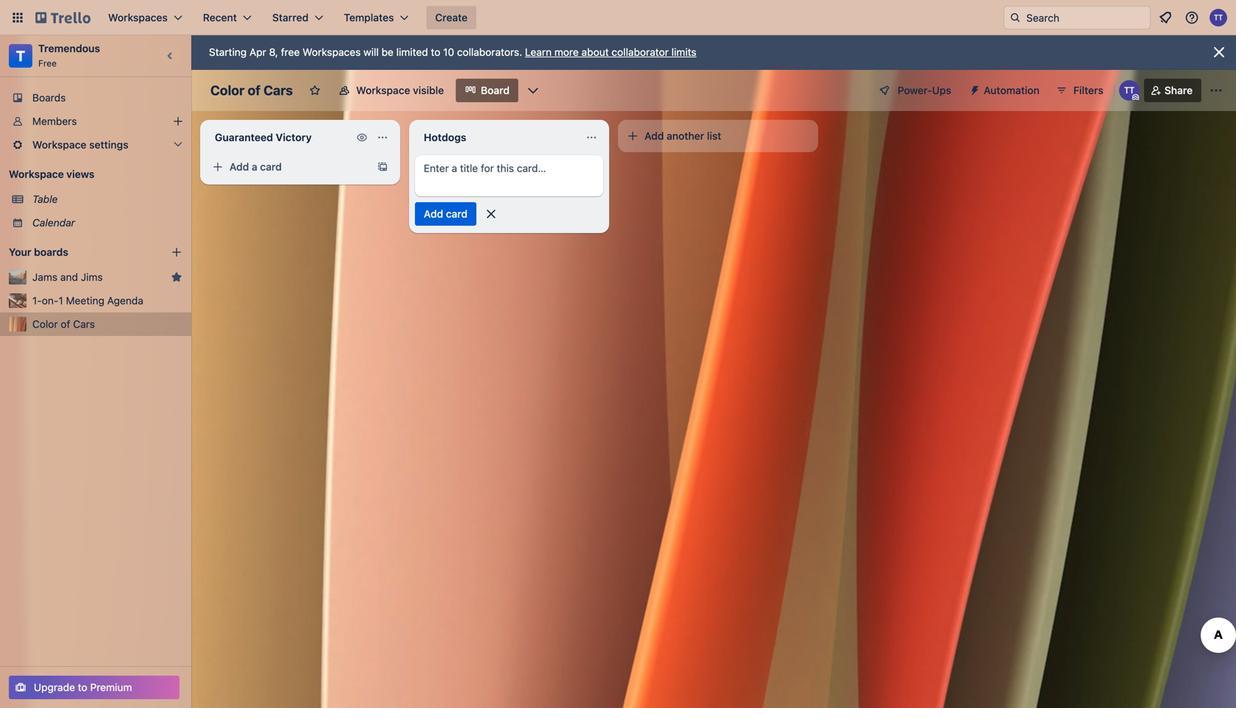 Task type: vqa. For each thing, say whether or not it's contained in the screenshot.
oct 21, 2021 button
no



Task type: describe. For each thing, give the bounding box(es) containing it.
your boards
[[9, 246, 68, 258]]

Guaranteed Victory text field
[[206, 126, 353, 149]]

members link
[[0, 110, 191, 133]]

workspace for workspace views
[[9, 168, 64, 180]]

1 horizontal spatial workspaces
[[303, 46, 361, 58]]

workspace settings button
[[0, 133, 191, 157]]

this member is an admin of this board. image
[[1132, 94, 1139, 101]]

agenda
[[107, 295, 143, 307]]

sm image
[[963, 79, 984, 99]]

your boards with 3 items element
[[9, 244, 149, 261]]

t link
[[9, 44, 32, 68]]

primary element
[[0, 0, 1236, 35]]

workspace settings
[[32, 139, 128, 151]]

add card
[[424, 208, 468, 220]]

color of cars link
[[32, 317, 183, 332]]

share
[[1165, 84, 1193, 96]]

1 vertical spatial color of cars
[[32, 318, 95, 330]]

Board name text field
[[203, 79, 300, 102]]

add another list
[[645, 130, 722, 142]]

starred
[[272, 11, 309, 24]]

0 horizontal spatial cars
[[73, 318, 95, 330]]

workspace views
[[9, 168, 94, 180]]

upgrade
[[34, 682, 75, 694]]

boards
[[32, 92, 66, 104]]

1-on-1 meeting agenda link
[[32, 294, 183, 308]]

1 vertical spatial color
[[32, 318, 58, 330]]

table link
[[32, 192, 183, 207]]

visible
[[413, 84, 444, 96]]

jams
[[32, 271, 58, 283]]

0 horizontal spatial card
[[260, 161, 282, 173]]

automation
[[984, 84, 1040, 96]]

starting
[[209, 46, 247, 58]]

about
[[582, 46, 609, 58]]

premium
[[90, 682, 132, 694]]

settings
[[89, 139, 128, 151]]

1-
[[32, 295, 42, 307]]

upgrade to premium link
[[9, 676, 180, 700]]

workspace navigation collapse icon image
[[160, 46, 181, 66]]

upgrade to premium
[[34, 682, 132, 694]]

learn
[[525, 46, 552, 58]]

workspaces button
[[99, 6, 191, 29]]

power-ups button
[[868, 79, 960, 102]]

board link
[[456, 79, 519, 102]]

views
[[66, 168, 94, 180]]

another
[[667, 130, 704, 142]]

Enter a title for this card… text field
[[415, 155, 603, 197]]

add card button
[[415, 202, 477, 226]]

meeting
[[66, 295, 104, 307]]

apr
[[250, 46, 266, 58]]

t
[[16, 47, 25, 64]]

collaborator
[[612, 46, 669, 58]]

show menu image
[[1209, 83, 1224, 98]]

list
[[707, 130, 722, 142]]

free
[[281, 46, 300, 58]]

create
[[435, 11, 468, 24]]

templates button
[[335, 6, 418, 29]]

color inside text box
[[210, 82, 245, 98]]

on-
[[42, 295, 58, 307]]

jams and jims
[[32, 271, 103, 283]]

Search field
[[1022, 7, 1150, 29]]

victory
[[276, 131, 312, 144]]



Task type: locate. For each thing, give the bounding box(es) containing it.
color of cars down the 1
[[32, 318, 95, 330]]

2 vertical spatial add
[[424, 208, 443, 220]]

2 horizontal spatial add
[[645, 130, 664, 142]]

workspace
[[356, 84, 410, 96], [32, 139, 86, 151], [9, 168, 64, 180]]

free
[[38, 58, 57, 68]]

0 horizontal spatial add
[[230, 161, 249, 173]]

add
[[645, 130, 664, 142], [230, 161, 249, 173], [424, 208, 443, 220]]

to left 10
[[431, 46, 441, 58]]

boards
[[34, 246, 68, 258]]

1 horizontal spatial cars
[[264, 82, 293, 98]]

tremendous free
[[38, 42, 100, 68]]

workspace down members
[[32, 139, 86, 151]]

board
[[481, 84, 510, 96]]

cars
[[264, 82, 293, 98], [73, 318, 95, 330]]

1 horizontal spatial to
[[431, 46, 441, 58]]

boards link
[[0, 86, 191, 110]]

add left a
[[230, 161, 249, 173]]

add for add another list
[[645, 130, 664, 142]]

starred button
[[263, 6, 332, 29]]

color of cars down apr
[[210, 82, 293, 98]]

0 vertical spatial color of cars
[[210, 82, 293, 98]]

and
[[60, 271, 78, 283]]

workspace for workspace visible
[[356, 84, 410, 96]]

color down 'on-'
[[32, 318, 58, 330]]

create from template… image
[[377, 161, 389, 173]]

add another list button
[[618, 120, 818, 152]]

be
[[382, 46, 394, 58]]

0 horizontal spatial to
[[78, 682, 87, 694]]

1 vertical spatial cars
[[73, 318, 95, 330]]

workspace inside popup button
[[32, 139, 86, 151]]

terry turtle (terryturtle) image
[[1210, 9, 1228, 26]]

workspace visible button
[[330, 79, 453, 102]]

to
[[431, 46, 441, 58], [78, 682, 87, 694]]

card left cancel image in the top of the page
[[446, 208, 468, 220]]

workspace visible
[[356, 84, 444, 96]]

add for add card
[[424, 208, 443, 220]]

1 horizontal spatial of
[[248, 82, 261, 98]]

hotdogs
[[424, 131, 466, 144]]

of down apr
[[248, 82, 261, 98]]

add board image
[[171, 247, 183, 258]]

0 horizontal spatial color
[[32, 318, 58, 330]]

to right upgrade at the left bottom of page
[[78, 682, 87, 694]]

10
[[443, 46, 454, 58]]

starting apr 8, free workspaces will be limited to 10 collaborators. learn more about collaborator limits
[[209, 46, 697, 58]]

1-on-1 meeting agenda
[[32, 295, 143, 307]]

color down starting
[[210, 82, 245, 98]]

workspace for workspace settings
[[32, 139, 86, 151]]

0 vertical spatial cars
[[264, 82, 293, 98]]

create button
[[426, 6, 477, 29]]

calendar
[[32, 217, 75, 229]]

terry turtle (terryturtle) image
[[1119, 80, 1140, 101]]

recent button
[[194, 6, 261, 29]]

members
[[32, 115, 77, 127]]

1 horizontal spatial add
[[424, 208, 443, 220]]

search image
[[1010, 12, 1022, 24]]

automation button
[[963, 79, 1049, 102]]

1 vertical spatial workspace
[[32, 139, 86, 151]]

of
[[248, 82, 261, 98], [61, 318, 70, 330]]

workspace up 'table'
[[9, 168, 64, 180]]

1 vertical spatial to
[[78, 682, 87, 694]]

color
[[210, 82, 245, 98], [32, 318, 58, 330]]

filters button
[[1052, 79, 1108, 102]]

0 horizontal spatial workspaces
[[108, 11, 168, 24]]

color of cars inside text box
[[210, 82, 293, 98]]

card right a
[[260, 161, 282, 173]]

of inside text box
[[248, 82, 261, 98]]

learn more about collaborator limits link
[[525, 46, 697, 58]]

power-ups
[[898, 84, 952, 96]]

tremendous
[[38, 42, 100, 54]]

0 vertical spatial to
[[431, 46, 441, 58]]

add left cancel image in the top of the page
[[424, 208, 443, 220]]

0 vertical spatial workspace
[[356, 84, 410, 96]]

limits
[[672, 46, 697, 58]]

guaranteed
[[215, 131, 273, 144]]

workspaces up workspace navigation collapse icon
[[108, 11, 168, 24]]

jams and jims link
[[32, 270, 165, 285]]

workspace down be
[[356, 84, 410, 96]]

0 vertical spatial of
[[248, 82, 261, 98]]

1 vertical spatial of
[[61, 318, 70, 330]]

0 horizontal spatial of
[[61, 318, 70, 330]]

of down the 1
[[61, 318, 70, 330]]

1 vertical spatial workspaces
[[303, 46, 361, 58]]

1 horizontal spatial color of cars
[[210, 82, 293, 98]]

0 horizontal spatial color of cars
[[32, 318, 95, 330]]

workspaces
[[108, 11, 168, 24], [303, 46, 361, 58]]

power-
[[898, 84, 932, 96]]

open information menu image
[[1185, 10, 1200, 25]]

calendar link
[[32, 216, 183, 230]]

1 vertical spatial add
[[230, 161, 249, 173]]

jims
[[81, 271, 103, 283]]

ups
[[932, 84, 952, 96]]

0 vertical spatial add
[[645, 130, 664, 142]]

starred icon image
[[171, 272, 183, 283]]

will
[[364, 46, 379, 58]]

cars down meeting
[[73, 318, 95, 330]]

workspaces left will
[[303, 46, 361, 58]]

Hotdogs text field
[[415, 126, 580, 149]]

collaborators.
[[457, 46, 522, 58]]

1 horizontal spatial color
[[210, 82, 245, 98]]

share button
[[1144, 79, 1202, 102]]

workspaces inside popup button
[[108, 11, 168, 24]]

add a card
[[230, 161, 282, 173]]

filters
[[1074, 84, 1104, 96]]

more
[[555, 46, 579, 58]]

back to home image
[[35, 6, 91, 29]]

recent
[[203, 11, 237, 24]]

0 vertical spatial color
[[210, 82, 245, 98]]

limited
[[396, 46, 428, 58]]

add left another at the right top
[[645, 130, 664, 142]]

tremendous link
[[38, 42, 100, 54]]

table
[[32, 193, 58, 205]]

2 vertical spatial workspace
[[9, 168, 64, 180]]

0 vertical spatial workspaces
[[108, 11, 168, 24]]

add a card button
[[206, 155, 368, 179]]

0 vertical spatial card
[[260, 161, 282, 173]]

0 notifications image
[[1157, 9, 1175, 26]]

1 horizontal spatial card
[[446, 208, 468, 220]]

templates
[[344, 11, 394, 24]]

customize views image
[[526, 83, 541, 98]]

guaranteed victory
[[215, 131, 312, 144]]

card
[[260, 161, 282, 173], [446, 208, 468, 220]]

1 vertical spatial card
[[446, 208, 468, 220]]

1
[[58, 295, 63, 307]]

color of cars
[[210, 82, 293, 98], [32, 318, 95, 330]]

cars left star or unstar board "image"
[[264, 82, 293, 98]]

cars inside text box
[[264, 82, 293, 98]]

star or unstar board image
[[309, 85, 321, 96]]

workspace inside button
[[356, 84, 410, 96]]

cancel image
[[484, 207, 499, 222]]

8,
[[269, 46, 278, 58]]

a
[[252, 161, 257, 173]]

add for add a card
[[230, 161, 249, 173]]

your
[[9, 246, 31, 258]]



